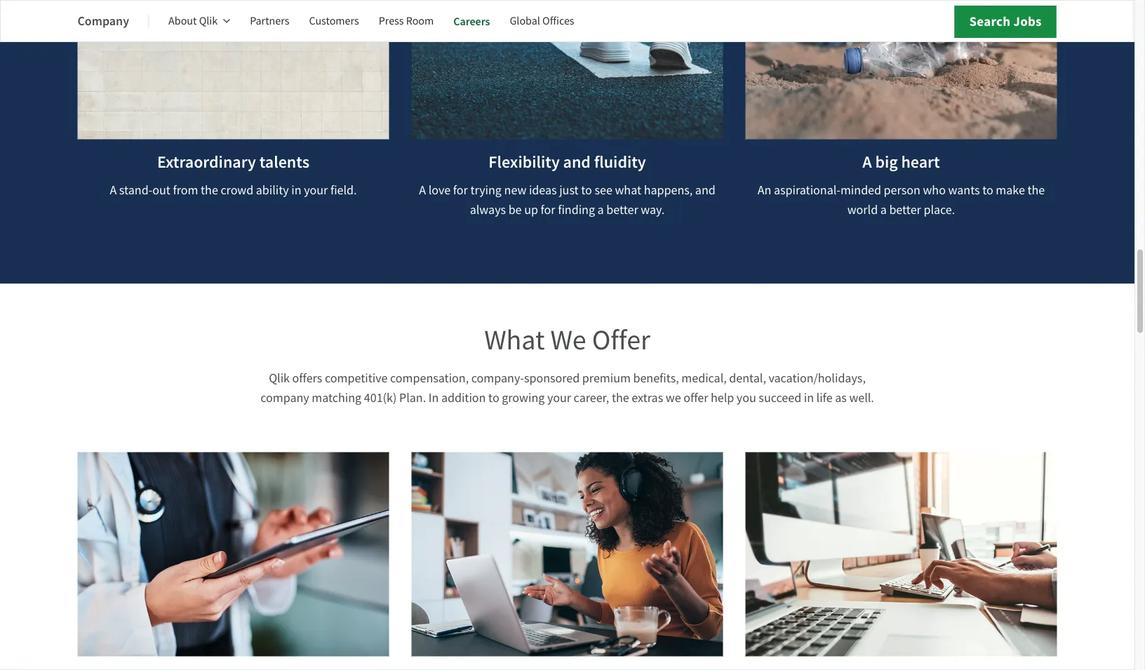 Task type: vqa. For each thing, say whether or not it's contained in the screenshot.
left the
yes



Task type: describe. For each thing, give the bounding box(es) containing it.
wants
[[949, 182, 980, 198]]

fluidity
[[594, 151, 646, 174]]

dental,
[[729, 370, 766, 386]]

big
[[876, 151, 898, 174]]

what we offer
[[484, 322, 651, 358]]

what
[[615, 182, 642, 198]]

search jobs link
[[955, 6, 1057, 38]]

help
[[711, 390, 734, 406]]

a big heart
[[863, 151, 940, 174]]

benefits,
[[633, 370, 679, 386]]

place.
[[924, 202, 955, 218]]

global
[[510, 14, 540, 28]]

careers link
[[454, 4, 490, 38]]

ability
[[256, 182, 289, 198]]

what
[[484, 322, 545, 358]]

finding
[[558, 202, 595, 218]]

a for a big heart
[[863, 151, 872, 174]]

flexibility
[[489, 151, 560, 174]]

in inside qlik offers competitive compensation, company-sponsored premium benefits, medical, dental, vacation/holidays, company matching 401(k) plan. in addition to growing your career, the extras we offer help you succeed in life as well.
[[804, 390, 814, 406]]

flexibility and fluidity
[[489, 151, 646, 174]]

an
[[758, 182, 772, 198]]

the inside qlik offers competitive compensation, company-sponsored premium benefits, medical, dental, vacation/holidays, company matching 401(k) plan. in addition to growing your career, the extras we offer help you succeed in life as well.
[[612, 390, 629, 406]]

minded
[[841, 182, 882, 198]]

sponsored
[[524, 370, 580, 386]]

qlik offers competitive compensation, company-sponsored premium benefits, medical, dental, vacation/holidays, company matching 401(k) plan. in addition to growing your career, the extras we offer help you succeed in life as well.
[[261, 370, 874, 406]]

a inside the a love for trying new ideas just to see what happens, and always be up for finding a better way.
[[598, 202, 604, 218]]

succeed
[[759, 390, 802, 406]]

vacation/holidays,
[[769, 370, 866, 386]]

your inside qlik offers competitive compensation, company-sponsored premium benefits, medical, dental, vacation/holidays, company matching 401(k) plan. in addition to growing your career, the extras we offer help you succeed in life as well.
[[547, 390, 571, 406]]

partners link
[[250, 4, 289, 38]]

offer
[[592, 322, 651, 358]]

press room
[[379, 14, 434, 28]]

extras
[[632, 390, 663, 406]]

search
[[970, 12, 1011, 30]]

medical,
[[682, 370, 727, 386]]

qlik inside qlik offers competitive compensation, company-sponsored premium benefits, medical, dental, vacation/holidays, company matching 401(k) plan. in addition to growing your career, the extras we offer help you succeed in life as well.
[[269, 370, 290, 386]]

you
[[737, 390, 756, 406]]

we
[[666, 390, 681, 406]]

from
[[173, 182, 198, 198]]

we
[[551, 322, 587, 358]]

heart
[[902, 151, 940, 174]]

matching
[[312, 390, 362, 406]]

be
[[509, 202, 522, 218]]

offers
[[292, 370, 322, 386]]

company-
[[471, 370, 524, 386]]

room
[[406, 14, 434, 28]]

the inside the an aspirational-minded person who wants to make the world a better place.
[[1028, 182, 1045, 198]]

offices
[[543, 14, 574, 28]]

about qlik link
[[169, 4, 230, 38]]

about
[[169, 14, 197, 28]]

company
[[78, 13, 129, 29]]

a inside the an aspirational-minded person who wants to make the world a better place.
[[881, 202, 887, 218]]

about qlik
[[169, 14, 218, 28]]

in
[[429, 390, 439, 406]]

1 horizontal spatial for
[[541, 202, 556, 218]]



Task type: locate. For each thing, give the bounding box(es) containing it.
0 vertical spatial your
[[304, 182, 328, 198]]

to
[[581, 182, 592, 198], [983, 182, 994, 198], [489, 390, 499, 406]]

and up just
[[563, 151, 591, 174]]

1 horizontal spatial and
[[695, 182, 716, 198]]

1 horizontal spatial a
[[881, 202, 887, 218]]

for right up
[[541, 202, 556, 218]]

well.
[[850, 390, 874, 406]]

way.
[[641, 202, 665, 218]]

0 horizontal spatial for
[[453, 182, 468, 198]]

happens,
[[644, 182, 693, 198]]

your down sponsored at the bottom of page
[[547, 390, 571, 406]]

customers link
[[309, 4, 359, 38]]

search jobs
[[970, 12, 1042, 30]]

1 a from the left
[[598, 202, 604, 218]]

0 vertical spatial for
[[453, 182, 468, 198]]

0 horizontal spatial a
[[598, 202, 604, 218]]

a inside the a love for trying new ideas just to see what happens, and always be up for finding a better way.
[[419, 182, 426, 198]]

and
[[563, 151, 591, 174], [695, 182, 716, 198]]

2 a from the left
[[881, 202, 887, 218]]

as
[[835, 390, 847, 406]]

better down 'person'
[[890, 202, 921, 218]]

to left see
[[581, 182, 592, 198]]

up
[[524, 202, 538, 218]]

better inside the a love for trying new ideas just to see what happens, and always be up for finding a better way.
[[607, 202, 638, 218]]

qlik inside company menu bar
[[199, 14, 218, 28]]

to inside qlik offers competitive compensation, company-sponsored premium benefits, medical, dental, vacation/holidays, company matching 401(k) plan. in addition to growing your career, the extras we offer help you succeed in life as well.
[[489, 390, 499, 406]]

a left stand-
[[110, 182, 117, 198]]

a left 'big'
[[863, 151, 872, 174]]

1 vertical spatial in
[[804, 390, 814, 406]]

global offices
[[510, 14, 574, 28]]

2 horizontal spatial to
[[983, 182, 994, 198]]

growing
[[502, 390, 545, 406]]

1 vertical spatial qlik
[[269, 370, 290, 386]]

0 horizontal spatial to
[[489, 390, 499, 406]]

plan.
[[399, 390, 426, 406]]

1 horizontal spatial your
[[547, 390, 571, 406]]

401(k)
[[364, 390, 397, 406]]

the
[[201, 182, 218, 198], [1028, 182, 1045, 198], [612, 390, 629, 406]]

in left life
[[804, 390, 814, 406]]

1 vertical spatial for
[[541, 202, 556, 218]]

make
[[996, 182, 1025, 198]]

aspirational-
[[774, 182, 841, 198]]

out
[[152, 182, 170, 198]]

1 horizontal spatial qlik
[[269, 370, 290, 386]]

your
[[304, 182, 328, 198], [547, 390, 571, 406]]

always
[[470, 202, 506, 218]]

0 horizontal spatial your
[[304, 182, 328, 198]]

careers
[[454, 14, 490, 28]]

extraordinary talents
[[157, 151, 310, 174]]

in
[[291, 182, 302, 198], [804, 390, 814, 406]]

a for a love for trying new ideas just to see what happens, and always be up for finding a better way.
[[419, 182, 426, 198]]

better
[[607, 202, 638, 218], [890, 202, 921, 218]]

0 horizontal spatial a
[[110, 182, 117, 198]]

offer
[[684, 390, 708, 406]]

company
[[261, 390, 309, 406]]

better inside the an aspirational-minded person who wants to make the world a better place.
[[890, 202, 921, 218]]

person
[[884, 182, 921, 198]]

qlik up company
[[269, 370, 290, 386]]

0 vertical spatial qlik
[[199, 14, 218, 28]]

qlik right about
[[199, 14, 218, 28]]

compensation,
[[390, 370, 469, 386]]

the right make
[[1028, 182, 1045, 198]]

your left "field."
[[304, 182, 328, 198]]

to inside the a love for trying new ideas just to see what happens, and always be up for finding a better way.
[[581, 182, 592, 198]]

just
[[560, 182, 579, 198]]

better down "what"
[[607, 202, 638, 218]]

1 vertical spatial and
[[695, 182, 716, 198]]

1 vertical spatial your
[[547, 390, 571, 406]]

1 horizontal spatial in
[[804, 390, 814, 406]]

for
[[453, 182, 468, 198], [541, 202, 556, 218]]

a down see
[[598, 202, 604, 218]]

press
[[379, 14, 404, 28]]

and inside the a love for trying new ideas just to see what happens, and always be up for finding a better way.
[[695, 182, 716, 198]]

extraordinary
[[157, 151, 256, 174]]

to inside the an aspirational-minded person who wants to make the world a better place.
[[983, 182, 994, 198]]

company menu bar
[[78, 4, 594, 38]]

jobs
[[1014, 12, 1042, 30]]

1 better from the left
[[607, 202, 638, 218]]

a love for trying new ideas just to see what happens, and always be up for finding a better way.
[[419, 182, 716, 218]]

to down company-
[[489, 390, 499, 406]]

partners
[[250, 14, 289, 28]]

0 horizontal spatial and
[[563, 151, 591, 174]]

a stand-out from the crowd ability in your field.
[[110, 182, 357, 198]]

0 horizontal spatial better
[[607, 202, 638, 218]]

talents
[[259, 151, 310, 174]]

competitive
[[325, 370, 388, 386]]

a left the love
[[419, 182, 426, 198]]

for right the love
[[453, 182, 468, 198]]

0 horizontal spatial the
[[201, 182, 218, 198]]

career,
[[574, 390, 609, 406]]

premium
[[582, 370, 631, 386]]

press room link
[[379, 4, 434, 38]]

0 horizontal spatial in
[[291, 182, 302, 198]]

2 better from the left
[[890, 202, 921, 218]]

global offices link
[[510, 4, 574, 38]]

new
[[504, 182, 527, 198]]

1 horizontal spatial a
[[419, 182, 426, 198]]

a
[[598, 202, 604, 218], [881, 202, 887, 218]]

2 horizontal spatial the
[[1028, 182, 1045, 198]]

field.
[[331, 182, 357, 198]]

qlik
[[199, 14, 218, 28], [269, 370, 290, 386]]

in right ability
[[291, 182, 302, 198]]

0 vertical spatial in
[[291, 182, 302, 198]]

trying
[[471, 182, 502, 198]]

1 horizontal spatial better
[[890, 202, 921, 218]]

to left make
[[983, 182, 994, 198]]

see
[[595, 182, 613, 198]]

an aspirational-minded person who wants to make the world a better place.
[[758, 182, 1045, 218]]

customers
[[309, 14, 359, 28]]

ideas
[[529, 182, 557, 198]]

0 vertical spatial and
[[563, 151, 591, 174]]

0 horizontal spatial qlik
[[199, 14, 218, 28]]

who
[[923, 182, 946, 198]]

the right from
[[201, 182, 218, 198]]

1 horizontal spatial the
[[612, 390, 629, 406]]

1 horizontal spatial to
[[581, 182, 592, 198]]

stand-
[[119, 182, 152, 198]]

love
[[429, 182, 451, 198]]

the down premium
[[612, 390, 629, 406]]

a for a stand-out from the crowd ability in your field.
[[110, 182, 117, 198]]

a right the world
[[881, 202, 887, 218]]

crowd
[[221, 182, 254, 198]]

and right happens,
[[695, 182, 716, 198]]

addition
[[441, 390, 486, 406]]

2 horizontal spatial a
[[863, 151, 872, 174]]

world
[[848, 202, 878, 218]]

life
[[817, 390, 833, 406]]



